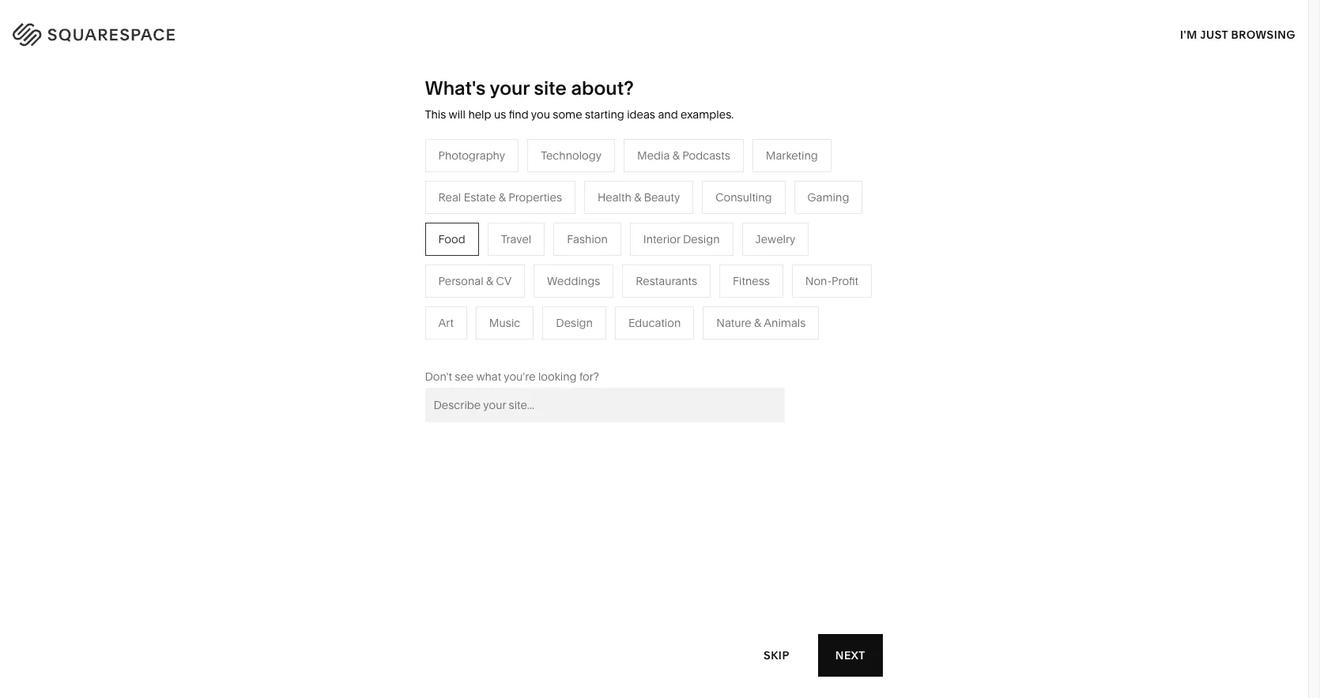 Task type: describe. For each thing, give the bounding box(es) containing it.
skip button
[[746, 634, 806, 678]]

business
[[428, 267, 475, 281]]

you're
[[504, 370, 536, 384]]

don't
[[425, 370, 452, 384]]

what's your site about? this will help us find you some starting ideas and examples.
[[425, 77, 734, 122]]

and
[[658, 108, 678, 122]]

real estate & properties inside option
[[438, 190, 562, 205]]

weddings link
[[564, 314, 633, 329]]

properties inside option
[[508, 190, 562, 205]]

Restaurants radio
[[622, 265, 711, 298]]

restaurants link
[[564, 243, 641, 258]]

what
[[476, 370, 501, 384]]

health
[[598, 190, 631, 205]]

Music radio
[[476, 307, 534, 340]]

food
[[438, 232, 465, 246]]

0 vertical spatial design
[[683, 232, 720, 246]]

1 vertical spatial real estate & properties
[[564, 338, 688, 352]]

home
[[731, 220, 763, 234]]

beauty
[[644, 190, 680, 205]]

home & decor link
[[731, 220, 823, 234]]

i'm just browsing link
[[1180, 13, 1296, 56]]

community & non-profits link
[[397, 291, 545, 305]]

Health & Beauty radio
[[584, 181, 693, 214]]

jewelry
[[755, 232, 795, 246]]

& inside real estate & properties option
[[499, 190, 506, 205]]

media inside radio
[[637, 148, 670, 163]]

0 vertical spatial nature & animals
[[731, 243, 820, 258]]

0 horizontal spatial fashion
[[397, 220, 438, 234]]

gaming
[[807, 190, 849, 205]]

Weddings radio
[[534, 265, 614, 298]]

community
[[397, 291, 458, 305]]

degraw image
[[472, 540, 836, 699]]

music
[[489, 316, 520, 330]]

profits
[[497, 291, 529, 305]]

Art radio
[[425, 307, 467, 340]]

log             in
[[1251, 25, 1288, 39]]

0 horizontal spatial restaurants
[[564, 243, 626, 258]]

non-profit
[[805, 274, 858, 288]]

see
[[455, 370, 474, 384]]

Non-Profit radio
[[792, 265, 872, 298]]

consulting
[[716, 190, 772, 205]]

looking
[[538, 370, 577, 384]]

professional services
[[397, 243, 508, 258]]

0 horizontal spatial design
[[556, 316, 593, 330]]

weddings inside radio
[[547, 274, 600, 288]]

& inside media & podcasts radio
[[672, 148, 680, 163]]

professional
[[397, 243, 461, 258]]

non- inside option
[[805, 274, 832, 288]]

& down restaurants link
[[600, 267, 607, 281]]

Media & Podcasts radio
[[624, 139, 744, 172]]

Jewelry radio
[[742, 223, 809, 256]]

cv
[[496, 274, 512, 288]]

some
[[553, 108, 582, 122]]

what's
[[425, 77, 486, 100]]

in
[[1277, 25, 1288, 39]]

entertainment
[[397, 338, 471, 352]]

services
[[464, 243, 508, 258]]

profit
[[832, 274, 858, 288]]

fitness link
[[731, 267, 784, 281]]

fitness down nature & animals link
[[731, 267, 768, 281]]

Don't see what you're looking for? field
[[425, 388, 785, 423]]

& down the personal at left
[[461, 291, 468, 305]]

community & non-profits
[[397, 291, 529, 305]]

Personal & CV radio
[[425, 265, 525, 298]]

fitness inside option
[[733, 274, 770, 288]]

0 vertical spatial nature
[[731, 243, 766, 258]]

browsing
[[1231, 27, 1296, 41]]

for?
[[579, 370, 599, 384]]

interior
[[643, 232, 680, 246]]

& inside personal & cv option
[[486, 274, 493, 288]]

Fitness radio
[[719, 265, 783, 298]]

podcasts inside radio
[[682, 148, 730, 163]]

0 vertical spatial animals
[[778, 243, 820, 258]]

& down the home & decor
[[769, 243, 776, 258]]

degraw element
[[472, 540, 836, 699]]

next button
[[818, 635, 883, 677]]

i'm just browsing
[[1180, 27, 1296, 41]]

0 horizontal spatial media
[[564, 267, 597, 281]]

restaurants inside option
[[636, 274, 697, 288]]

about?
[[571, 77, 634, 100]]

local business
[[397, 267, 475, 281]]



Task type: vqa. For each thing, say whether or not it's contained in the screenshot.
Health & Beauty LINK
no



Task type: locate. For each thing, give the bounding box(es) containing it.
media & podcasts down restaurants link
[[564, 267, 657, 281]]

nature
[[731, 243, 766, 258], [716, 316, 751, 330]]

1 horizontal spatial real estate & properties
[[564, 338, 688, 352]]

design
[[683, 232, 720, 246], [556, 316, 593, 330]]

real up fashion link at the left of page
[[438, 190, 461, 205]]

& left cv
[[486, 274, 493, 288]]

estate
[[464, 190, 496, 205], [590, 338, 622, 352]]

0 vertical spatial media
[[637, 148, 670, 163]]

properties down 'education'
[[634, 338, 688, 352]]

Nature & Animals radio
[[703, 307, 819, 340]]

help
[[468, 108, 491, 122]]

nature down fitness option
[[716, 316, 751, 330]]

media & podcasts
[[637, 148, 730, 163], [564, 267, 657, 281]]

your
[[490, 77, 530, 100]]

0 horizontal spatial podcasts
[[609, 267, 657, 281]]

media & podcasts link
[[564, 267, 673, 281]]

0 horizontal spatial real estate & properties
[[438, 190, 562, 205]]

Interior Design radio
[[630, 223, 733, 256]]

nature inside option
[[716, 316, 751, 330]]

1 vertical spatial design
[[556, 316, 593, 330]]

log
[[1251, 25, 1274, 39]]

1 vertical spatial podcasts
[[609, 267, 657, 281]]

nature & animals down home & decor "link" at right
[[731, 243, 820, 258]]

restaurants
[[564, 243, 626, 258], [636, 274, 697, 288]]

travel inside radio
[[501, 232, 531, 246]]

home & decor
[[731, 220, 807, 234]]

1 horizontal spatial travel
[[564, 220, 595, 234]]

properties up travel radio at the top left
[[508, 190, 562, 205]]

1 vertical spatial media & podcasts
[[564, 267, 657, 281]]

1 vertical spatial nature & animals
[[716, 316, 806, 330]]

& down fitness option
[[754, 316, 761, 330]]

media up beauty
[[637, 148, 670, 163]]

Gaming radio
[[794, 181, 863, 214]]

fashion up weddings radio
[[567, 232, 608, 246]]

travel up restaurants link
[[564, 220, 595, 234]]

Travel radio
[[487, 223, 545, 256]]

0 horizontal spatial non-
[[471, 291, 497, 305]]

starting
[[585, 108, 624, 122]]

media & podcasts down and
[[637, 148, 730, 163]]

1 horizontal spatial restaurants
[[636, 274, 697, 288]]

fitness up "nature & animals" option at the right of the page
[[733, 274, 770, 288]]

personal
[[438, 274, 483, 288]]

1 vertical spatial nature
[[716, 316, 751, 330]]

podcasts down restaurants link
[[609, 267, 657, 281]]

Education radio
[[615, 307, 694, 340]]

fitness
[[731, 267, 768, 281], [733, 274, 770, 288]]

1 vertical spatial estate
[[590, 338, 622, 352]]

us
[[494, 108, 506, 122]]

Photography radio
[[425, 139, 519, 172]]

next
[[836, 649, 866, 663]]

this
[[425, 108, 446, 122]]

1 vertical spatial properties
[[634, 338, 688, 352]]

& inside "nature & animals" option
[[754, 316, 761, 330]]

real inside option
[[438, 190, 461, 205]]

estate down the photography
[[464, 190, 496, 205]]

0 vertical spatial restaurants
[[564, 243, 626, 258]]

0 horizontal spatial travel
[[501, 232, 531, 246]]

skip
[[763, 649, 789, 663]]

travel link
[[564, 220, 611, 234]]

0 vertical spatial weddings
[[547, 274, 600, 288]]

& right health
[[634, 190, 641, 205]]

media up events
[[564, 267, 597, 281]]

1 vertical spatial weddings
[[564, 314, 617, 329]]

fashion inside option
[[567, 232, 608, 246]]

non-
[[805, 274, 832, 288], [471, 291, 497, 305]]

Fashion radio
[[554, 223, 621, 256]]

fashion up 'professional'
[[397, 220, 438, 234]]

non- down the personal & cv
[[471, 291, 497, 305]]

0 horizontal spatial estate
[[464, 190, 496, 205]]

0 vertical spatial properties
[[508, 190, 562, 205]]

events link
[[564, 291, 615, 305]]

health & beauty
[[598, 190, 680, 205]]

animals down fitness option
[[764, 316, 806, 330]]

marketing
[[766, 148, 818, 163]]

travel up cv
[[501, 232, 531, 246]]

0 horizontal spatial real
[[438, 190, 461, 205]]

1 horizontal spatial podcasts
[[682, 148, 730, 163]]

art
[[438, 316, 454, 330]]

real estate & properties link
[[564, 338, 704, 352]]

weddings
[[547, 274, 600, 288], [564, 314, 617, 329]]

0 vertical spatial real estate & properties
[[438, 190, 562, 205]]

nature & animals inside option
[[716, 316, 806, 330]]

media & podcasts inside radio
[[637, 148, 730, 163]]

i'm
[[1180, 27, 1197, 41]]

weddings down events "link"
[[564, 314, 617, 329]]

properties
[[508, 190, 562, 205], [634, 338, 688, 352]]

1 horizontal spatial fashion
[[567, 232, 608, 246]]

decor
[[775, 220, 807, 234]]

Real Estate & Properties radio
[[425, 181, 575, 214]]

restaurants down interior
[[636, 274, 697, 288]]

local business link
[[397, 267, 491, 281]]

real down weddings link
[[564, 338, 587, 352]]

personal & cv
[[438, 274, 512, 288]]

ideas
[[627, 108, 655, 122]]

will
[[449, 108, 466, 122]]

0 vertical spatial estate
[[464, 190, 496, 205]]

& down 'education'
[[625, 338, 632, 352]]

site
[[534, 77, 567, 100]]

& up travel radio at the top left
[[499, 190, 506, 205]]

don't see what you're looking for?
[[425, 370, 599, 384]]

0 vertical spatial podcasts
[[682, 148, 730, 163]]

1 vertical spatial animals
[[764, 316, 806, 330]]

Food radio
[[425, 223, 479, 256]]

examples.
[[681, 108, 734, 122]]

podcasts
[[682, 148, 730, 163], [609, 267, 657, 281]]

log             in link
[[1251, 25, 1288, 39]]

nature & animals
[[731, 243, 820, 258], [716, 316, 806, 330]]

1 horizontal spatial media
[[637, 148, 670, 163]]

1 horizontal spatial estate
[[590, 338, 622, 352]]

interior design
[[643, 232, 720, 246]]

Consulting radio
[[702, 181, 785, 214]]

estate inside option
[[464, 190, 496, 205]]

Marketing radio
[[752, 139, 831, 172]]

Technology radio
[[527, 139, 615, 172]]

non- down nature & animals link
[[805, 274, 832, 288]]

fashion link
[[397, 220, 454, 234]]

squarespace logo image
[[32, 19, 207, 44]]

education
[[628, 316, 681, 330]]

1 vertical spatial restaurants
[[636, 274, 697, 288]]

events
[[564, 291, 599, 305]]

find
[[509, 108, 529, 122]]

podcasts down examples.
[[682, 148, 730, 163]]

just
[[1200, 27, 1228, 41]]

1 horizontal spatial properties
[[634, 338, 688, 352]]

animals
[[778, 243, 820, 258], [764, 316, 806, 330]]

fashion
[[397, 220, 438, 234], [567, 232, 608, 246]]

animals inside option
[[764, 316, 806, 330]]

1 vertical spatial media
[[564, 267, 597, 281]]

entertainment link
[[397, 338, 487, 352]]

squarespace logo link
[[32, 19, 283, 44]]

1 horizontal spatial real
[[564, 338, 587, 352]]

design down events
[[556, 316, 593, 330]]

nature & animals down fitness option
[[716, 316, 806, 330]]

& down and
[[672, 148, 680, 163]]

animals down decor
[[778, 243, 820, 258]]

nature down home
[[731, 243, 766, 258]]

design right interior
[[683, 232, 720, 246]]

restaurants down travel link
[[564, 243, 626, 258]]

1 horizontal spatial non-
[[805, 274, 832, 288]]

photography
[[438, 148, 505, 163]]

real
[[438, 190, 461, 205], [564, 338, 587, 352]]

1 horizontal spatial design
[[683, 232, 720, 246]]

you
[[531, 108, 550, 122]]

nature & animals link
[[731, 243, 836, 258]]

0 horizontal spatial properties
[[508, 190, 562, 205]]

estate down weddings link
[[590, 338, 622, 352]]

0 vertical spatial real
[[438, 190, 461, 205]]

professional services link
[[397, 243, 524, 258]]

1 vertical spatial non-
[[471, 291, 497, 305]]

Design radio
[[543, 307, 606, 340]]

local
[[397, 267, 425, 281]]

media
[[637, 148, 670, 163], [564, 267, 597, 281]]

real estate & properties
[[438, 190, 562, 205], [564, 338, 688, 352]]

0 vertical spatial media & podcasts
[[637, 148, 730, 163]]

technology
[[541, 148, 602, 163]]

1 vertical spatial real
[[564, 338, 587, 352]]

& right home
[[766, 220, 773, 234]]

real estate & properties down 'education'
[[564, 338, 688, 352]]

&
[[672, 148, 680, 163], [499, 190, 506, 205], [634, 190, 641, 205], [766, 220, 773, 234], [769, 243, 776, 258], [600, 267, 607, 281], [486, 274, 493, 288], [461, 291, 468, 305], [754, 316, 761, 330], [625, 338, 632, 352]]

0 vertical spatial non-
[[805, 274, 832, 288]]

& inside the "health & beauty" option
[[634, 190, 641, 205]]

weddings up events
[[547, 274, 600, 288]]

real estate & properties up travel radio at the top left
[[438, 190, 562, 205]]



